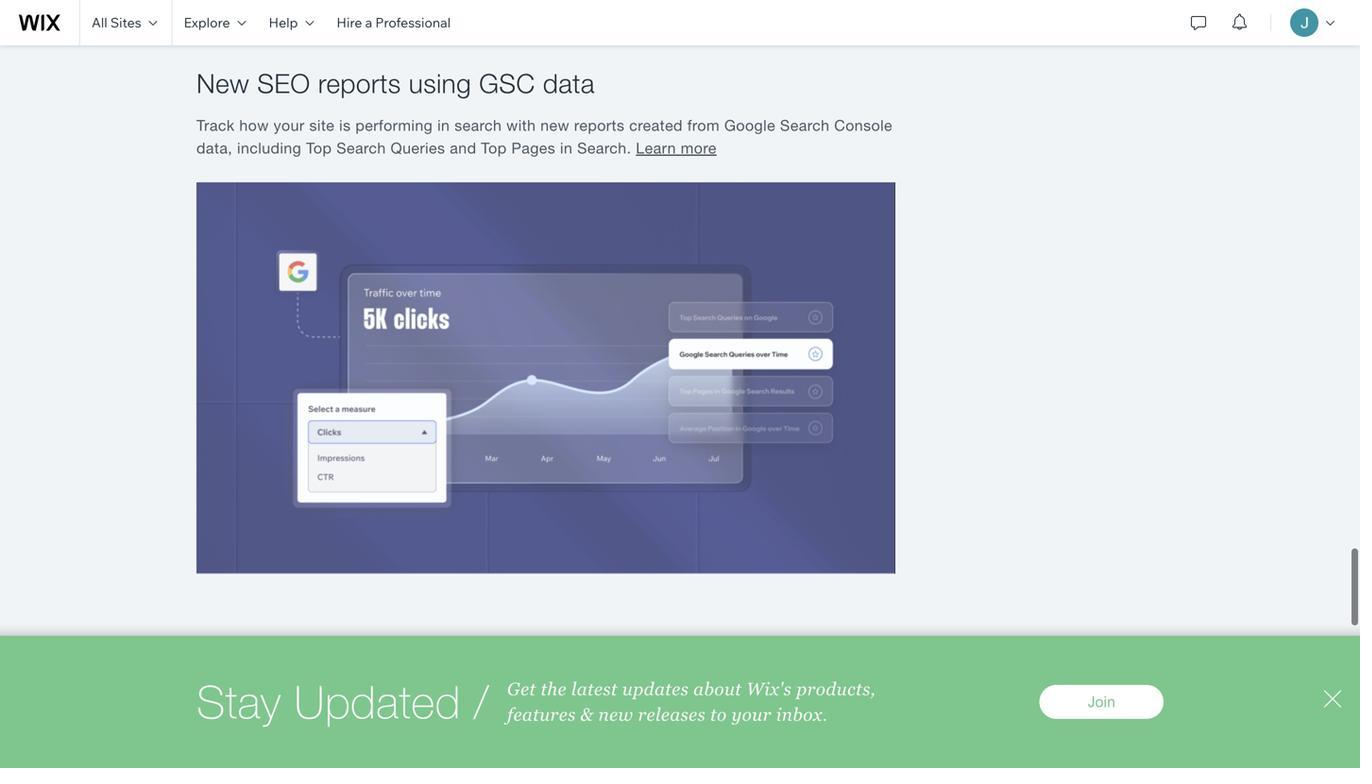 Task type: locate. For each thing, give the bounding box(es) containing it.
a
[[365, 14, 372, 31]]

all
[[92, 14, 107, 31]]

all sites
[[92, 14, 141, 31]]

hire a professional
[[337, 14, 451, 31]]

explore
[[184, 14, 230, 31]]

professional
[[375, 14, 451, 31]]

help
[[269, 14, 298, 31]]

help button
[[257, 0, 325, 45]]



Task type: describe. For each thing, give the bounding box(es) containing it.
sites
[[110, 14, 141, 31]]

hire a professional link
[[325, 0, 462, 45]]

hire
[[337, 14, 362, 31]]



Task type: vqa. For each thing, say whether or not it's contained in the screenshot.
leftmost free
no



